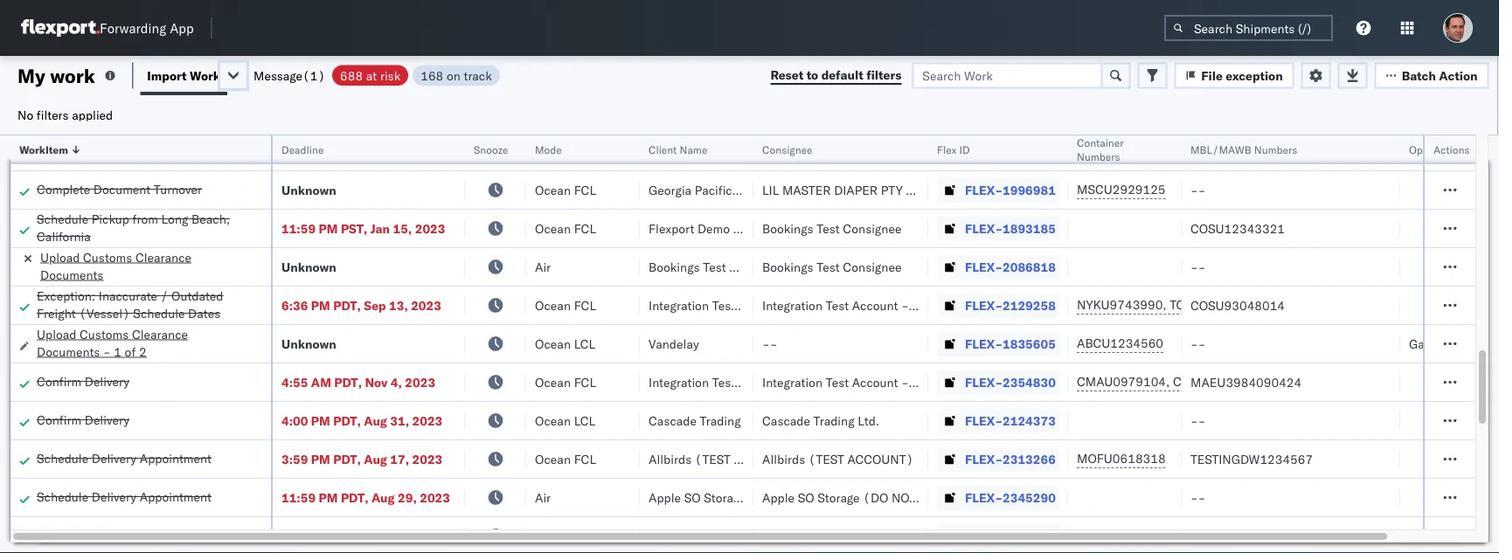 Task type: describe. For each thing, give the bounding box(es) containing it.
1835605
[[1003, 336, 1056, 351]]

reset
[[771, 67, 804, 83]]

2 deckers from the left
[[762, 529, 808, 544]]

customs for upload customs clearance documents - 1 of 2
[[80, 327, 129, 342]]

flex- for 1893185
[[965, 221, 1003, 236]]

1 apple so storage (do not use) from the left
[[649, 490, 837, 505]]

2354830
[[1003, 375, 1056, 390]]

2 apple from the left
[[762, 490, 795, 505]]

2 integration test account - on ag from the left
[[762, 375, 951, 390]]

filters inside reset to default filters button
[[867, 67, 902, 83]]

11:59 for 11:59 pm pdt, aug 29, 2023
[[282, 490, 316, 505]]

container
[[1077, 136, 1124, 149]]

nyku9743990,
[[1077, 297, 1167, 313]]

delivery for 7:04
[[85, 528, 129, 543]]

applied
[[72, 107, 113, 122]]

1 limited(test) from the left
[[738, 529, 816, 544]]

schedule inside exception: inaccurate / outdated freight (vessel) schedule dates
[[133, 306, 185, 321]]

688 at risk
[[340, 68, 401, 83]]

maeu3984090424
[[1191, 375, 1302, 390]]

documents for upload customs clearance documents - 1 of 2
[[37, 344, 100, 359]]

test left karl
[[826, 298, 849, 313]]

2023 for 11:59 pm pdt, aug 29, 2023
[[420, 490, 450, 505]]

confirm delivery link for 7:04 pm pdt, oct 19, 2023
[[37, 527, 129, 544]]

pm for 6:36 pm pdt, sep 13, 2023
[[311, 298, 330, 313]]

pdt, for 11:59
[[341, 490, 369, 505]]

operator
[[1409, 143, 1452, 156]]

ocean for vandelay
[[535, 336, 571, 351]]

1 deckers from the left
[[649, 529, 694, 544]]

delivery for 3:59
[[92, 451, 137, 466]]

flexport. image
[[21, 19, 100, 37]]

lil master diaper pty ltd
[[762, 182, 927, 198]]

forwarding app link
[[21, 19, 194, 37]]

mode
[[535, 143, 562, 156]]

pm for 3:59 pm pdt, aug 17, 2023
[[311, 452, 330, 467]]

ocean fcl for flexport
[[535, 221, 596, 236]]

pm for 7:04 pm pdt, oct 19, 2023
[[311, 529, 330, 544]]

confirm delivery for 4:00
[[37, 412, 129, 428]]

lcl for cascade trading
[[574, 413, 596, 428]]

deadline
[[282, 143, 324, 156]]

integration test account - karl lagerfeld
[[762, 298, 990, 313]]

consignee down lil
[[733, 221, 792, 236]]

ocean for integration test account - on ag
[[535, 375, 571, 390]]

1 allbirds from the left
[[649, 452, 692, 467]]

12:00 am pdt, may 3, 2023
[[282, 144, 445, 159]]

pickup
[[92, 211, 129, 226]]

flex id
[[937, 143, 970, 156]]

cascade for cascade trading ltd.
[[762, 413, 811, 428]]

confirm for 4:55
[[37, 374, 81, 389]]

1 on from the left
[[799, 375, 817, 390]]

consignee up the integration test account - karl lagerfeld
[[843, 259, 902, 275]]

flex id button
[[929, 139, 1051, 157]]

168 on track
[[421, 68, 492, 83]]

test up cascade trading
[[712, 375, 735, 390]]

pdt, for 6:36
[[333, 298, 361, 313]]

nov
[[365, 375, 388, 390]]

bookings for flexport demo consignee
[[762, 221, 814, 236]]

4:00 pm pdt, aug 31, 2023
[[282, 413, 443, 428]]

ocean for cascade trading
[[535, 413, 571, 428]]

flex-2313266
[[965, 452, 1056, 467]]

action
[[1440, 68, 1478, 83]]

13,
[[389, 298, 408, 313]]

/
[[161, 288, 168, 303]]

exception:
[[37, 288, 95, 303]]

nyku9743990, tclu6423271
[[1077, 297, 1253, 313]]

cascade trading ltd.
[[762, 413, 880, 428]]

import work button
[[147, 68, 220, 83]]

1996981
[[1003, 182, 1056, 198]]

appointment for 11:59
[[140, 489, 212, 505]]

(vessel)
[[79, 306, 130, 321]]

consignee button
[[754, 139, 911, 157]]

flex- for 2313266
[[965, 452, 1003, 467]]

message
[[254, 68, 303, 83]]

pm for 11:59 pm pst, jan 15, 2023
[[319, 221, 338, 236]]

consignee down flexport demo consignee
[[729, 259, 788, 275]]

account for flex-2354830
[[852, 375, 898, 390]]

1 allbirds (test account) from the left
[[649, 452, 800, 467]]

confirm delivery link for 4:00 pm pdt, aug 31, 2023
[[37, 411, 129, 429]]

air for deckers
[[535, 529, 551, 544]]

flex- for 1835605
[[965, 336, 1003, 351]]

schedule delivery appointment link for 11:59 pm pdt, aug 29, 2023
[[37, 488, 212, 506]]

delivery for 12:00
[[85, 143, 129, 158]]

ocean fcl for integration
[[535, 375, 596, 390]]

flex- for 2129258
[[965, 298, 1003, 313]]

default
[[822, 67, 864, 83]]

actions
[[1434, 143, 1470, 156]]

mbl/mawb
[[1191, 143, 1252, 156]]

15,
[[393, 221, 412, 236]]

2023 for 6:36 pm pdt, sep 13, 2023
[[411, 298, 441, 313]]

workitem button
[[10, 139, 254, 157]]

1 use) from the left
[[806, 490, 837, 505]]

app
[[170, 20, 194, 36]]

forwarding app
[[100, 20, 194, 36]]

31,
[[390, 413, 409, 428]]

1 account) from the left
[[734, 452, 800, 467]]

delivery for 4:00
[[85, 412, 129, 428]]

-- for flex-1835605
[[1191, 336, 1206, 351]]

-- for flex-2124373
[[1191, 413, 1206, 428]]

upload for upload customs clearance documents - 1 of 2
[[37, 327, 76, 342]]

11:59 pm pst, jan 15, 2023
[[282, 221, 445, 236]]

test down lil master diaper pty ltd
[[817, 221, 840, 236]]

ocean for allbirds (test account)
[[535, 452, 571, 467]]

2 allbirds from the left
[[762, 452, 805, 467]]

2086818
[[1003, 259, 1056, 275]]

mbl/mawb numbers button
[[1182, 139, 1383, 157]]

2 unknown from the top
[[282, 259, 336, 275]]

1 fcl from the top
[[574, 144, 596, 159]]

2 on from the left
[[912, 375, 931, 390]]

ocean fcl for georgia
[[535, 182, 596, 198]]

lagerfeld
[[938, 298, 990, 313]]

schedule delivery appointment button for 11:59
[[37, 488, 212, 508]]

ocean lcl for vandelay
[[535, 336, 596, 351]]

2023 for 11:59 pm pst, jan 15, 2023
[[415, 221, 445, 236]]

cmau2091874
[[1173, 374, 1263, 390]]

schedule delivery appointment button for 3:59
[[37, 450, 212, 469]]

1 (test from the left
[[695, 452, 731, 467]]

work
[[50, 63, 95, 87]]

resize handle column header for deadline
[[444, 136, 465, 553]]

1 storage from the left
[[704, 490, 746, 505]]

confirm delivery button for 12:00
[[37, 142, 129, 161]]

688
[[340, 68, 363, 83]]

pdt, for 3:59
[[333, 452, 361, 467]]

pdt, for 4:55
[[334, 375, 362, 390]]

2345290
[[1003, 490, 1056, 505]]

confirm delivery button for 4:00
[[37, 411, 129, 431]]

complete
[[37, 181, 90, 197]]

bookings test consignee down flexport demo consignee
[[649, 259, 788, 275]]

flex-2129258
[[965, 298, 1056, 313]]

flex- for 2086818
[[965, 259, 1003, 275]]

4 ocean fcl from the top
[[535, 298, 596, 313]]

flex- for 2124373
[[965, 413, 1003, 428]]

2 account) from the left
[[848, 452, 914, 467]]

cascade trading
[[649, 413, 741, 428]]

2 (test from the left
[[809, 452, 844, 467]]

delivery for 11:59
[[92, 489, 137, 505]]

cmau0979104,
[[1077, 374, 1170, 390]]

maeu1234567
[[1077, 143, 1166, 159]]

lcl for vandelay
[[574, 336, 596, 351]]

trading for cascade trading
[[700, 413, 741, 428]]

client name
[[649, 143, 708, 156]]

pst,
[[341, 221, 368, 236]]

beach,
[[192, 211, 230, 226]]

3 resize handle column header from the left
[[505, 136, 526, 553]]

2023 for 4:55 am pdt, nov 4, 2023
[[405, 375, 435, 390]]

1 apple from the left
[[649, 490, 681, 505]]

-- for flex-2086818
[[1191, 259, 1206, 275]]

jawla
[[1452, 336, 1482, 351]]

client name button
[[640, 139, 736, 157]]

Search Work text field
[[912, 63, 1103, 89]]

flex- for 2122520
[[965, 144, 1003, 159]]

file
[[1202, 68, 1223, 83]]

schedule for 3:59 pm pdt, aug 17, 2023
[[37, 451, 88, 466]]

1 not from the left
[[778, 490, 803, 505]]

hdmushaz06991200
[[1191, 144, 1321, 159]]

schedule delivery appointment for 3:59
[[37, 451, 212, 466]]

resize handle column header for client name
[[733, 136, 754, 553]]

sep
[[364, 298, 386, 313]]

test up cascade trading ltd.
[[826, 375, 849, 390]]

to
[[807, 67, 819, 83]]

2 allbirds (test account) from the left
[[762, 452, 914, 467]]

name
[[680, 143, 708, 156]]

1 ocean fcl from the top
[[535, 144, 596, 159]]

2 so from the left
[[798, 490, 815, 505]]

mofu0618318
[[1077, 451, 1166, 466]]

cmau0979104, cmau2091874
[[1077, 374, 1263, 390]]

resize handle column header for mode
[[619, 136, 640, 553]]

flex-2345290
[[965, 490, 1056, 505]]

karl
[[912, 298, 935, 313]]

aug for 31,
[[364, 413, 387, 428]]

2 use) from the left
[[919, 490, 951, 505]]

work
[[190, 68, 220, 83]]

of
[[125, 344, 136, 359]]

bookings down flexport at the left top
[[649, 259, 700, 275]]

batch
[[1402, 68, 1437, 83]]

confirm delivery link for 12:00 am pdt, may 3, 2023
[[37, 142, 129, 160]]

test down demo
[[703, 259, 726, 275]]

schedule pickup from long beach, california
[[37, 211, 230, 244]]

1893185
[[1003, 221, 1056, 236]]

integration for flex-2354830
[[762, 375, 823, 390]]

2 apple so storage (do not use) from the left
[[762, 490, 951, 505]]

abcu1234560
[[1077, 336, 1164, 351]]

pty
[[881, 182, 903, 198]]

1 integration test account - on ag from the left
[[649, 375, 837, 390]]



Task type: locate. For each thing, give the bounding box(es) containing it.
pdt, down 4:00 pm pdt, aug 31, 2023
[[333, 452, 361, 467]]

am right 12:00
[[319, 144, 339, 159]]

flex-1893185
[[965, 221, 1056, 236]]

0 horizontal spatial storage
[[704, 490, 746, 505]]

schedule delivery appointment link for 3:59 pm pdt, aug 17, 2023
[[37, 450, 212, 467]]

(test
[[695, 452, 731, 467], [809, 452, 844, 467]]

1 vertical spatial aug
[[364, 452, 387, 467]]

4 confirm delivery button from the top
[[37, 527, 129, 546]]

vandelay
[[649, 336, 699, 351]]

2 flex- from the top
[[965, 182, 1003, 198]]

upload inside upload customs clearance documents - 1 of 2
[[37, 327, 76, 342]]

allbirds down cascade trading
[[649, 452, 692, 467]]

on
[[447, 68, 461, 83]]

0 horizontal spatial limited(test)
[[738, 529, 816, 544]]

1 confirm from the top
[[37, 143, 81, 158]]

test up the integration test account - karl lagerfeld
[[817, 259, 840, 275]]

file exception button
[[1175, 63, 1295, 89], [1175, 63, 1295, 89]]

upload inside upload customs clearance documents
[[40, 250, 80, 265]]

7 resize handle column header from the left
[[1047, 136, 1068, 553]]

resize handle column header for container numbers
[[1161, 136, 1182, 553]]

4 confirm delivery link from the top
[[37, 527, 129, 544]]

numbers for mbl/mawb numbers
[[1254, 143, 1298, 156]]

schedule delivery appointment link
[[37, 450, 212, 467], [37, 488, 212, 506]]

numbers down container
[[1077, 150, 1121, 163]]

flex-2124373
[[965, 413, 1056, 428]]

11 flex- from the top
[[965, 529, 1003, 544]]

resize handle column header for flex id
[[1047, 136, 1068, 553]]

clearance up 2
[[132, 327, 188, 342]]

bookings test consignee down lil master diaper pty ltd
[[762, 221, 902, 236]]

flex- down flex-1996981
[[965, 221, 1003, 236]]

ocean lcl
[[535, 336, 596, 351], [535, 413, 596, 428]]

on down karl
[[912, 375, 931, 390]]

1 horizontal spatial ag
[[934, 375, 951, 390]]

flex-2354830
[[965, 375, 1056, 390]]

testingdw1234567
[[1191, 452, 1313, 467]]

flex- down flex-2345290
[[965, 529, 1003, 544]]

1 so from the left
[[684, 490, 701, 505]]

1 horizontal spatial (test
[[809, 452, 844, 467]]

appointment for 3:59
[[140, 451, 212, 466]]

1 vertical spatial appointment
[[140, 489, 212, 505]]

4 resize handle column header from the left
[[619, 136, 640, 553]]

ocean for georgia pacific - test
[[535, 182, 571, 198]]

pdt, left nov
[[334, 375, 362, 390]]

trading
[[700, 413, 741, 428], [814, 413, 855, 428]]

integration test account - on ag up the ltd. at the right
[[762, 375, 951, 390]]

cascade left the ltd. at the right
[[762, 413, 811, 428]]

account up cascade trading ltd.
[[739, 375, 785, 390]]

cascade for cascade trading
[[649, 413, 697, 428]]

account up the ltd. at the right
[[852, 375, 898, 390]]

2023 right 13,
[[411, 298, 441, 313]]

flex- down flex id button
[[965, 182, 1003, 198]]

9 resize handle column header from the left
[[1380, 136, 1401, 553]]

resize handle column header for workitem
[[250, 136, 271, 553]]

appointment
[[140, 451, 212, 466], [140, 489, 212, 505]]

1 horizontal spatial numbers
[[1254, 143, 1298, 156]]

resize handle column header for consignee
[[908, 136, 929, 553]]

1 horizontal spatial on
[[912, 375, 931, 390]]

0 horizontal spatial ag
[[820, 375, 837, 390]]

0 horizontal spatial allbirds
[[649, 452, 692, 467]]

1 horizontal spatial account)
[[848, 452, 914, 467]]

consignee inside consignee button
[[762, 143, 813, 156]]

6 resize handle column header from the left
[[908, 136, 929, 553]]

4:55
[[282, 375, 308, 390]]

8 ocean from the top
[[535, 452, 571, 467]]

2 resize handle column header from the left
[[444, 136, 465, 553]]

1 vertical spatial schedule delivery appointment
[[37, 489, 212, 505]]

account for flex-2129258
[[852, 298, 898, 313]]

document
[[93, 181, 151, 197]]

test right pacific
[[746, 182, 770, 198]]

2 not from the left
[[892, 490, 916, 505]]

georgia
[[649, 182, 692, 198]]

4 confirm from the top
[[37, 528, 81, 543]]

diaper
[[834, 182, 878, 198]]

numbers right mbl/mawb
[[1254, 143, 1298, 156]]

1 horizontal spatial limited(test)
[[852, 529, 929, 544]]

pm for 11:59 pm pdt, aug 29, 2023
[[319, 490, 338, 505]]

aug left 31,
[[364, 413, 387, 428]]

schedule delivery appointment for 11:59
[[37, 489, 212, 505]]

29,
[[398, 490, 417, 505]]

11:59 up 7:04
[[282, 490, 316, 505]]

pm right 7:04
[[311, 529, 330, 544]]

2 cascade from the left
[[762, 413, 811, 428]]

1 vertical spatial upload
[[37, 327, 76, 342]]

pm
[[319, 221, 338, 236], [311, 298, 330, 313], [311, 413, 330, 428], [311, 452, 330, 467], [319, 490, 338, 505], [311, 529, 330, 544]]

2023 for 4:00 pm pdt, aug 31, 2023
[[412, 413, 443, 428]]

documents up exception:
[[40, 267, 103, 282]]

documents inside upload customs clearance documents
[[40, 267, 103, 282]]

trading for cascade trading ltd.
[[814, 413, 855, 428]]

-- for flex-2345290
[[1191, 490, 1206, 505]]

0 vertical spatial lcl
[[574, 336, 596, 351]]

2 vertical spatial air
[[535, 529, 551, 544]]

confirm delivery for 4:55
[[37, 374, 129, 389]]

2 11:59 from the top
[[282, 490, 316, 505]]

turnover
[[154, 181, 202, 197]]

1 flex- from the top
[[965, 144, 1003, 159]]

5 flex- from the top
[[965, 298, 1003, 313]]

schedule inside "schedule pickup from long beach, california"
[[37, 211, 88, 226]]

- inside upload customs clearance documents - 1 of 2
[[103, 344, 111, 359]]

1 horizontal spatial deckers
[[762, 529, 808, 544]]

7:04 pm pdt, oct 19, 2023
[[282, 529, 440, 544]]

allbirds (test account) down cascade trading ltd.
[[762, 452, 914, 467]]

0 vertical spatial upload
[[40, 250, 80, 265]]

allbirds (test account)
[[649, 452, 800, 467], [762, 452, 914, 467]]

0 horizontal spatial not
[[778, 490, 803, 505]]

numbers for container numbers
[[1077, 150, 1121, 163]]

delivery for 4:55
[[85, 374, 129, 389]]

flex-2354830 button
[[937, 370, 1060, 395], [937, 370, 1060, 395]]

customs down (vessel)
[[80, 327, 129, 342]]

pdt, for 4:00
[[333, 413, 361, 428]]

clearance for upload customs clearance documents - 1 of 2
[[132, 327, 188, 342]]

pdt, up 7:04 pm pdt, oct 19, 2023
[[341, 490, 369, 505]]

1 schedule delivery appointment button from the top
[[37, 450, 212, 469]]

flex- down flex-1835605
[[965, 375, 1003, 390]]

ocean for flexport demo consignee
[[535, 221, 571, 236]]

12:00
[[282, 144, 316, 159]]

container numbers
[[1077, 136, 1124, 163]]

long
[[161, 211, 188, 226]]

pdt, left oct at left bottom
[[333, 529, 361, 544]]

upload down california
[[40, 250, 80, 265]]

2 vertical spatial unknown
[[282, 336, 336, 351]]

workitem
[[19, 143, 68, 156]]

0 horizontal spatial filters
[[37, 107, 69, 122]]

1 vertical spatial clearance
[[132, 327, 188, 342]]

2023 for 12:00 am pdt, may 3, 2023
[[415, 144, 445, 159]]

ltd.
[[858, 413, 880, 428]]

2 schedule delivery appointment button from the top
[[37, 488, 212, 508]]

use) left flex-2345290
[[919, 490, 951, 505]]

11:59
[[282, 221, 316, 236], [282, 490, 316, 505]]

(1)
[[303, 68, 325, 83]]

batch action
[[1402, 68, 1478, 83]]

so
[[684, 490, 701, 505], [798, 490, 815, 505]]

fcl for georgia pacific - test
[[574, 182, 596, 198]]

2 fcl from the top
[[574, 182, 596, 198]]

unknown down 12:00
[[282, 182, 336, 198]]

0 horizontal spatial so
[[684, 490, 701, 505]]

0 vertical spatial schedule delivery appointment link
[[37, 450, 212, 467]]

3 confirm from the top
[[37, 412, 81, 428]]

ocean fcl for allbirds
[[535, 452, 596, 467]]

4:55 am pdt, nov 4, 2023
[[282, 375, 435, 390]]

3 air from the top
[[535, 529, 551, 544]]

6 flex- from the top
[[965, 336, 1003, 351]]

0 vertical spatial 11:59
[[282, 221, 316, 236]]

pm up 7:04 pm pdt, oct 19, 2023
[[319, 490, 338, 505]]

7 flex- from the top
[[965, 375, 1003, 390]]

2 vertical spatial aug
[[372, 490, 395, 505]]

10 resize handle column header from the left
[[1455, 136, 1476, 553]]

georgia pacific - test
[[649, 182, 770, 198]]

flex-2086818
[[965, 259, 1056, 275]]

customs inside upload customs clearance documents
[[83, 250, 132, 265]]

0 horizontal spatial cascade
[[649, 413, 697, 428]]

bookings test consignee for flexport demo consignee
[[762, 221, 902, 236]]

pm left pst,
[[319, 221, 338, 236]]

6:36 pm pdt, sep 13, 2023
[[282, 298, 441, 313]]

consignee up lil
[[762, 143, 813, 156]]

filters right no on the top left of the page
[[37, 107, 69, 122]]

unknown down the 6:36 at left bottom
[[282, 336, 336, 351]]

account left karl
[[852, 298, 898, 313]]

2 confirm from the top
[[37, 374, 81, 389]]

batch action button
[[1375, 63, 1489, 89]]

1 vertical spatial documents
[[37, 344, 100, 359]]

11:59 for 11:59 pm pst, jan 15, 2023
[[282, 221, 316, 236]]

0 horizontal spatial numbers
[[1077, 150, 1121, 163]]

flex-2124373 button
[[937, 409, 1060, 433], [937, 409, 1060, 433]]

2 ocean lcl from the top
[[535, 413, 596, 428]]

-
[[762, 144, 770, 159], [770, 144, 778, 159], [736, 182, 743, 198], [1191, 182, 1198, 198], [1198, 182, 1206, 198], [1191, 259, 1198, 275], [1198, 259, 1206, 275], [902, 298, 909, 313], [762, 336, 770, 351], [770, 336, 778, 351], [1191, 336, 1198, 351], [1198, 336, 1206, 351], [103, 344, 111, 359], [788, 375, 796, 390], [902, 375, 909, 390], [1191, 413, 1198, 428], [1198, 413, 1206, 428], [1191, 490, 1198, 505], [1198, 490, 1206, 505]]

flex-2419661 button
[[937, 524, 1060, 549], [937, 524, 1060, 549]]

confirm delivery link
[[37, 142, 129, 160], [37, 373, 129, 390], [37, 411, 129, 429], [37, 527, 129, 544]]

1 vertical spatial lcl
[[574, 413, 596, 428]]

0 vertical spatial ocean lcl
[[535, 336, 596, 351]]

-- for flex-1996981
[[1191, 182, 1206, 198]]

(test down cascade trading ltd.
[[809, 452, 844, 467]]

ag up cascade trading ltd.
[[820, 375, 837, 390]]

pm right the 6:36 at left bottom
[[311, 298, 330, 313]]

1 horizontal spatial cascade
[[762, 413, 811, 428]]

unknown
[[282, 182, 336, 198], [282, 259, 336, 275], [282, 336, 336, 351]]

on up cascade trading ltd.
[[799, 375, 817, 390]]

0 vertical spatial schedule delivery appointment
[[37, 451, 212, 466]]

0 vertical spatial appointment
[[140, 451, 212, 466]]

account) down the ltd. at the right
[[848, 452, 914, 467]]

2023 right 17,
[[412, 452, 443, 467]]

1 lcl from the top
[[574, 336, 596, 351]]

unknown for lcl
[[282, 336, 336, 351]]

clearance inside upload customs clearance documents - 1 of 2
[[132, 327, 188, 342]]

1 deckers macau limited(test) from the left
[[649, 529, 816, 544]]

upload down freight
[[37, 327, 76, 342]]

resize handle column header for mbl/mawb numbers
[[1380, 136, 1401, 553]]

Search Shipments (/) text field
[[1165, 15, 1333, 41]]

1 vertical spatial schedule delivery appointment button
[[37, 488, 212, 508]]

risk
[[380, 68, 401, 83]]

gaurav
[[1409, 336, 1449, 351]]

2023
[[415, 144, 445, 159], [415, 221, 445, 236], [411, 298, 441, 313], [405, 375, 435, 390], [412, 413, 443, 428], [412, 452, 443, 467], [420, 490, 450, 505], [410, 529, 440, 544]]

2023 right 3,
[[415, 144, 445, 159]]

1 vertical spatial 11:59
[[282, 490, 316, 505]]

documents inside upload customs clearance documents - 1 of 2
[[37, 344, 100, 359]]

cascade down vandelay
[[649, 413, 697, 428]]

flex- up the flex-2419661
[[965, 490, 1003, 505]]

jan
[[371, 221, 390, 236]]

flex-1893185 button
[[937, 216, 1060, 241], [937, 216, 1060, 241]]

forwarding
[[100, 20, 166, 36]]

flex-2086818 button
[[937, 255, 1060, 279], [937, 255, 1060, 279]]

1 vertical spatial air
[[535, 490, 551, 505]]

aug for 17,
[[364, 452, 387, 467]]

air for apple
[[535, 490, 551, 505]]

1 schedule delivery appointment link from the top
[[37, 450, 212, 467]]

fcl for allbirds (test account)
[[574, 452, 596, 467]]

exception: inaccurate / outdated freight (vessel) schedule dates button
[[37, 287, 262, 324]]

1 horizontal spatial trading
[[814, 413, 855, 428]]

consignee down diaper
[[843, 221, 902, 236]]

clearance down schedule pickup from long beach, california button
[[135, 250, 192, 265]]

2 ag from the left
[[934, 375, 951, 390]]

1 horizontal spatial storage
[[818, 490, 860, 505]]

2 limited(test) from the left
[[852, 529, 929, 544]]

0 vertical spatial customs
[[83, 250, 132, 265]]

2023 for 7:04 pm pdt, oct 19, 2023
[[410, 529, 440, 544]]

0 horizontal spatial macau
[[697, 529, 735, 544]]

pm right 4:00
[[311, 413, 330, 428]]

4 ocean from the top
[[535, 298, 571, 313]]

schedule for 11:59 pm pst, jan 15, 2023
[[37, 211, 88, 226]]

2 schedule delivery appointment link from the top
[[37, 488, 212, 506]]

pdt, for 7:04
[[333, 529, 361, 544]]

8 resize handle column header from the left
[[1161, 136, 1182, 553]]

reset to default filters
[[771, 67, 902, 83]]

1 (do from the left
[[750, 490, 775, 505]]

use) down cascade trading ltd.
[[806, 490, 837, 505]]

aug for 29,
[[372, 490, 395, 505]]

aug left 17,
[[364, 452, 387, 467]]

1 horizontal spatial use)
[[919, 490, 951, 505]]

3 flex- from the top
[[965, 221, 1003, 236]]

2 confirm delivery from the top
[[37, 374, 129, 389]]

storage down cascade trading ltd.
[[818, 490, 860, 505]]

3:59
[[282, 452, 308, 467]]

2 storage from the left
[[818, 490, 860, 505]]

1 macau from the left
[[697, 529, 735, 544]]

0 vertical spatial schedule delivery appointment button
[[37, 450, 212, 469]]

5 fcl from the top
[[574, 375, 596, 390]]

1 horizontal spatial macau
[[811, 529, 848, 544]]

0 vertical spatial filters
[[867, 67, 902, 83]]

pdt, left sep
[[333, 298, 361, 313]]

upload for upload customs clearance documents
[[40, 250, 80, 265]]

freight
[[37, 306, 76, 321]]

resize handle column header
[[250, 136, 271, 553], [444, 136, 465, 553], [505, 136, 526, 553], [619, 136, 640, 553], [733, 136, 754, 553], [908, 136, 929, 553], [1047, 136, 1068, 553], [1161, 136, 1182, 553], [1380, 136, 1401, 553], [1455, 136, 1476, 553]]

lcl
[[574, 336, 596, 351], [574, 413, 596, 428]]

0 horizontal spatial deckers
[[649, 529, 694, 544]]

confirm delivery for 7:04
[[37, 528, 129, 543]]

0 horizontal spatial account)
[[734, 452, 800, 467]]

1 vertical spatial unknown
[[282, 259, 336, 275]]

0 vertical spatial documents
[[40, 267, 103, 282]]

allbirds down cascade trading ltd.
[[762, 452, 805, 467]]

container numbers button
[[1068, 132, 1165, 164]]

3 confirm delivery button from the top
[[37, 411, 129, 431]]

1 confirm delivery from the top
[[37, 143, 129, 158]]

clearance for upload customs clearance documents
[[135, 250, 192, 265]]

1
[[114, 344, 122, 359]]

0 vertical spatial unknown
[[282, 182, 336, 198]]

1 air from the top
[[535, 259, 551, 275]]

1 ocean from the top
[[535, 144, 571, 159]]

flex- for 2419661
[[965, 529, 1003, 544]]

confirm for 4:00
[[37, 412, 81, 428]]

2023 right 29,
[[420, 490, 450, 505]]

bookings for bookings test consignee
[[762, 259, 814, 275]]

0 horizontal spatial (test
[[695, 452, 731, 467]]

2023 right the 4,
[[405, 375, 435, 390]]

integration test account - on ag up cascade trading
[[649, 375, 837, 390]]

bookings test consignee
[[762, 221, 902, 236], [649, 259, 788, 275], [762, 259, 902, 275]]

reset to default filters button
[[760, 63, 912, 89]]

confirm for 7:04
[[37, 528, 81, 543]]

11:59 pm pdt, aug 29, 2023
[[282, 490, 450, 505]]

6 fcl from the top
[[574, 452, 596, 467]]

upload customs clearance documents link
[[40, 249, 248, 284]]

1 horizontal spatial apple
[[762, 490, 795, 505]]

customs for upload customs clearance documents
[[83, 250, 132, 265]]

2023 right 19,
[[410, 529, 440, 544]]

1 ocean lcl from the top
[[535, 336, 596, 351]]

use)
[[806, 490, 837, 505], [919, 490, 951, 505]]

2 macau from the left
[[811, 529, 848, 544]]

pdt, left may
[[342, 144, 370, 159]]

2 confirm delivery link from the top
[[37, 373, 129, 390]]

storage
[[704, 490, 746, 505], [818, 490, 860, 505]]

bookings test consignee up the integration test account - karl lagerfeld
[[762, 259, 902, 275]]

3 ocean from the top
[[535, 221, 571, 236]]

confirm delivery button for 7:04
[[37, 527, 129, 546]]

1 confirm delivery link from the top
[[37, 142, 129, 160]]

filters right default
[[867, 67, 902, 83]]

fcl for integration test account - on ag
[[574, 375, 596, 390]]

bookings down flexport demo consignee
[[762, 259, 814, 275]]

bookings test consignee for bookings test consignee
[[762, 259, 902, 275]]

2023 right 31,
[[412, 413, 443, 428]]

flex- right flex
[[965, 144, 1003, 159]]

2 ocean from the top
[[535, 182, 571, 198]]

ag left flex-2354830
[[934, 375, 951, 390]]

cosu12343321
[[1191, 221, 1285, 236]]

0 vertical spatial aug
[[364, 413, 387, 428]]

account) down cascade trading ltd.
[[734, 452, 800, 467]]

3 fcl from the top
[[574, 221, 596, 236]]

1 horizontal spatial filters
[[867, 67, 902, 83]]

0 vertical spatial clearance
[[135, 250, 192, 265]]

flex- up lagerfeld at right
[[965, 259, 1003, 275]]

am right 4:55
[[311, 375, 331, 390]]

flex- down flex-2124373 on the right bottom of the page
[[965, 452, 1003, 467]]

1 horizontal spatial allbirds
[[762, 452, 805, 467]]

1 vertical spatial schedule delivery appointment link
[[37, 488, 212, 506]]

2023 for 3:59 pm pdt, aug 17, 2023
[[412, 452, 443, 467]]

flex- for 2345290
[[965, 490, 1003, 505]]

2419661
[[1003, 529, 1056, 544]]

2 trading from the left
[[814, 413, 855, 428]]

numbers
[[1254, 143, 1298, 156], [1077, 150, 1121, 163]]

1 horizontal spatial not
[[892, 490, 916, 505]]

integration for flex-2129258
[[762, 298, 823, 313]]

numbers inside container numbers
[[1077, 150, 1121, 163]]

0 horizontal spatial (do
[[750, 490, 775, 505]]

flex- up the flex-2313266 on the right
[[965, 413, 1003, 428]]

storage down cascade trading
[[704, 490, 746, 505]]

confirm delivery button for 4:55
[[37, 373, 129, 392]]

am for 4:55
[[311, 375, 331, 390]]

1 trading from the left
[[700, 413, 741, 428]]

flex- down flex-2086818
[[965, 298, 1003, 313]]

so down cascade trading
[[684, 490, 701, 505]]

2 deckers macau limited(test) from the left
[[762, 529, 929, 544]]

2023 right 15,
[[415, 221, 445, 236]]

confirm delivery link for 4:55 am pdt, nov 4, 2023
[[37, 373, 129, 390]]

pm right 3:59
[[311, 452, 330, 467]]

flex-2345290 button
[[937, 486, 1060, 510], [937, 486, 1060, 510]]

clearance inside upload customs clearance documents
[[135, 250, 192, 265]]

1 11:59 from the top
[[282, 221, 316, 236]]

0 horizontal spatial use)
[[806, 490, 837, 505]]

allbirds (test account) down cascade trading
[[649, 452, 800, 467]]

9 flex- from the top
[[965, 452, 1003, 467]]

5 ocean fcl from the top
[[535, 375, 596, 390]]

1 vertical spatial am
[[311, 375, 331, 390]]

0 vertical spatial air
[[535, 259, 551, 275]]

0 vertical spatial am
[[319, 144, 339, 159]]

(test down cascade trading
[[695, 452, 731, 467]]

my
[[17, 63, 45, 87]]

2 (do from the left
[[863, 490, 889, 505]]

exception: inaccurate / outdated freight (vessel) schedule dates link
[[37, 287, 262, 322]]

3 confirm delivery link from the top
[[37, 411, 129, 429]]

fcl for flexport demo consignee
[[574, 221, 596, 236]]

2 appointment from the top
[[140, 489, 212, 505]]

4 fcl from the top
[[574, 298, 596, 313]]

mode button
[[526, 139, 623, 157]]

mscu2929125
[[1077, 182, 1166, 197]]

pdt, down 4:55 am pdt, nov 4, 2023
[[333, 413, 361, 428]]

10 flex- from the top
[[965, 490, 1003, 505]]

4 flex- from the top
[[965, 259, 1003, 275]]

1 vertical spatial ocean lcl
[[535, 413, 596, 428]]

1 schedule delivery appointment from the top
[[37, 451, 212, 466]]

flex- for 2354830
[[965, 375, 1003, 390]]

upload customs clearance documents - 1 of 2
[[37, 327, 188, 359]]

no filters applied
[[17, 107, 113, 122]]

so down cascade trading ltd.
[[798, 490, 815, 505]]

2
[[139, 344, 147, 359]]

flex-1996981
[[965, 182, 1056, 198]]

1 vertical spatial filters
[[37, 107, 69, 122]]

0 horizontal spatial on
[[799, 375, 817, 390]]

exception: inaccurate / outdated freight (vessel) schedule dates
[[37, 288, 223, 321]]

0 horizontal spatial trading
[[700, 413, 741, 428]]

1 vertical spatial customs
[[80, 327, 129, 342]]

2 air from the top
[[535, 490, 551, 505]]

flex
[[937, 143, 957, 156]]

5 ocean from the top
[[535, 336, 571, 351]]

11:59 left pst,
[[282, 221, 316, 236]]

fcl
[[574, 144, 596, 159], [574, 182, 596, 198], [574, 221, 596, 236], [574, 298, 596, 313], [574, 375, 596, 390], [574, 452, 596, 467]]

documents for upload customs clearance documents
[[40, 267, 103, 282]]

1 confirm delivery button from the top
[[37, 142, 129, 161]]

documents down freight
[[37, 344, 100, 359]]

8 flex- from the top
[[965, 413, 1003, 428]]

2 lcl from the top
[[574, 413, 596, 428]]

flex- for 1996981
[[965, 182, 1003, 198]]

0 horizontal spatial apple
[[649, 490, 681, 505]]

aug left 29,
[[372, 490, 395, 505]]

confirm delivery for 12:00
[[37, 143, 129, 158]]

schedule for 11:59 pm pdt, aug 29, 2023
[[37, 489, 88, 505]]

1 horizontal spatial (do
[[863, 490, 889, 505]]

oct
[[364, 529, 385, 544]]

schedule pickup from long beach, california button
[[37, 210, 262, 247]]

6 ocean fcl from the top
[[535, 452, 596, 467]]

1 horizontal spatial so
[[798, 490, 815, 505]]

flex- down lagerfeld at right
[[965, 336, 1003, 351]]

customs inside upload customs clearance documents - 1 of 2
[[80, 327, 129, 342]]

2129258
[[1003, 298, 1056, 313]]

1 unknown from the top
[[282, 182, 336, 198]]

1 ag from the left
[[820, 375, 837, 390]]

4 confirm delivery from the top
[[37, 528, 129, 543]]

customs down the pickup
[[83, 250, 132, 265]]

unknown up the 6:36 at left bottom
[[282, 259, 336, 275]]

bookings down lil
[[762, 221, 814, 236]]

2 ocean fcl from the top
[[535, 182, 596, 198]]

confirm for 12:00
[[37, 143, 81, 158]]



Task type: vqa. For each thing, say whether or not it's contained in the screenshot.


